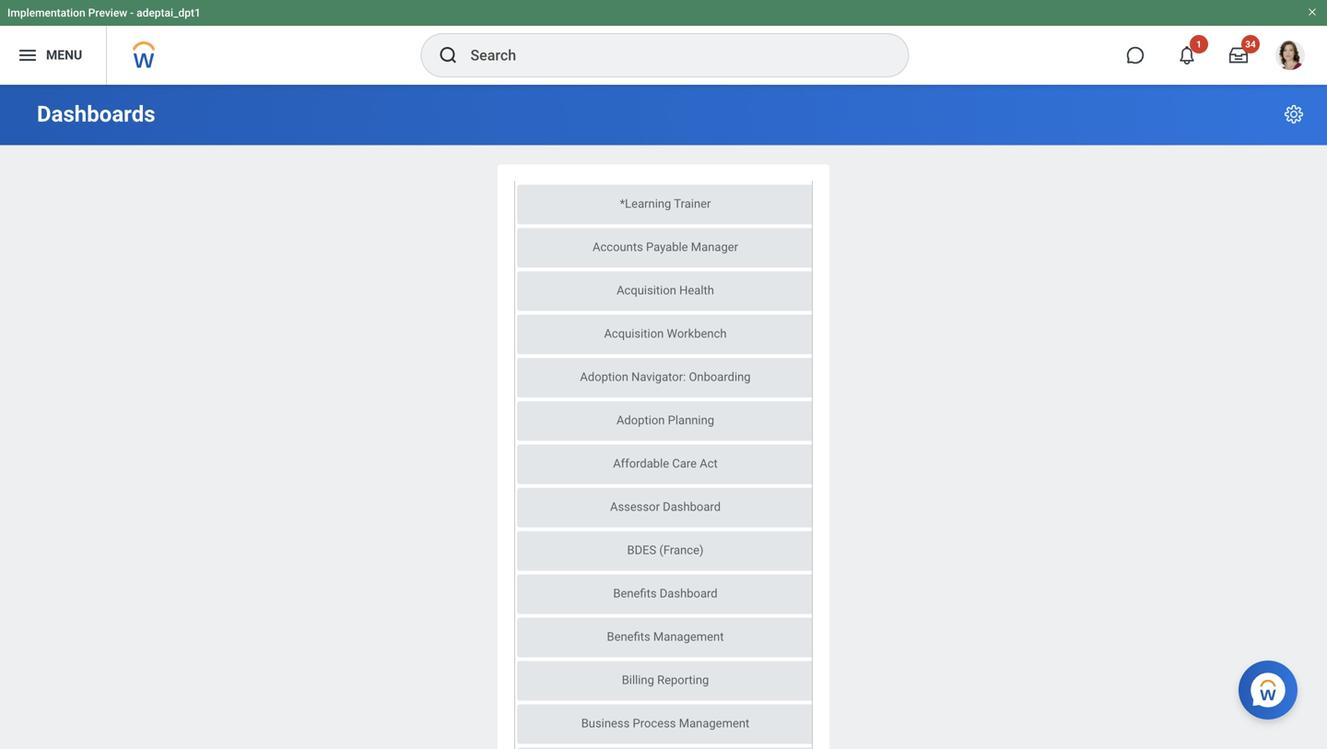 Task type: locate. For each thing, give the bounding box(es) containing it.
profile logan mcneil image
[[1276, 41, 1305, 74]]

act
[[700, 457, 718, 470]]

dashboard for benefits dashboard
[[660, 587, 718, 600]]

1 vertical spatial management
[[679, 717, 750, 730]]

assessor dashboard link
[[517, 488, 814, 528]]

dashboard down the care
[[663, 500, 721, 514]]

benefits down bdes
[[613, 587, 657, 600]]

bdes
[[627, 543, 656, 557]]

benefits up the 'billing'
[[607, 630, 650, 644]]

acquisition up navigator:
[[604, 327, 664, 341]]

bdes (france)
[[627, 543, 704, 557]]

management down reporting
[[679, 717, 750, 730]]

acquisition down the accounts payable manager link
[[617, 283, 676, 297]]

close environment banner image
[[1307, 6, 1318, 18]]

search image
[[437, 44, 459, 66]]

0 vertical spatial management
[[653, 630, 724, 644]]

process
[[633, 717, 676, 730]]

business process management
[[581, 717, 750, 730]]

1 vertical spatial benefits
[[607, 630, 650, 644]]

inbox large image
[[1229, 46, 1248, 65]]

justify image
[[17, 44, 39, 66]]

adoption for adoption navigator: onboarding
[[580, 370, 628, 384]]

1 vertical spatial acquisition
[[604, 327, 664, 341]]

1
[[1196, 39, 1202, 50]]

0 vertical spatial adoption
[[580, 370, 628, 384]]

management inside business process management link
[[679, 717, 750, 730]]

adoption left navigator:
[[580, 370, 628, 384]]

implementation
[[7, 6, 85, 19]]

acquisition
[[617, 283, 676, 297], [604, 327, 664, 341]]

adoption navigator: onboarding link
[[517, 358, 814, 398]]

payable
[[646, 240, 688, 254]]

management
[[653, 630, 724, 644], [679, 717, 750, 730]]

menu button
[[0, 26, 106, 85]]

adeptai_dpt1
[[136, 6, 201, 19]]

care
[[672, 457, 697, 470]]

*learning
[[620, 197, 671, 211]]

0 vertical spatial acquisition
[[617, 283, 676, 297]]

(france)
[[659, 543, 704, 557]]

1 vertical spatial dashboard
[[660, 587, 718, 600]]

benefits
[[613, 587, 657, 600], [607, 630, 650, 644]]

acquisition for acquisition health
[[617, 283, 676, 297]]

adoption up affordable on the bottom of page
[[617, 413, 665, 427]]

management up reporting
[[653, 630, 724, 644]]

dashboard
[[663, 500, 721, 514], [660, 587, 718, 600]]

adoption inside 'link'
[[617, 413, 665, 427]]

accounts payable manager
[[593, 240, 738, 254]]

trainer
[[674, 197, 711, 211]]

benefits management link
[[517, 618, 814, 658]]

0 vertical spatial dashboard
[[663, 500, 721, 514]]

34 button
[[1218, 35, 1260, 76]]

business
[[581, 717, 630, 730]]

health
[[679, 283, 714, 297]]

bdes (france) link
[[517, 531, 814, 571]]

1 vertical spatial adoption
[[617, 413, 665, 427]]

0 vertical spatial benefits
[[613, 587, 657, 600]]

assessor
[[610, 500, 660, 514]]

accounts payable manager link
[[517, 228, 814, 268]]

onboarding
[[689, 370, 751, 384]]

adoption
[[580, 370, 628, 384], [617, 413, 665, 427]]

configure image
[[1283, 103, 1305, 125]]

dashboard down (france)
[[660, 587, 718, 600]]

benefits for benefits dashboard
[[613, 587, 657, 600]]

acquisition inside 'link'
[[617, 283, 676, 297]]

business process management link
[[517, 705, 814, 744]]

billing reporting
[[622, 673, 709, 687]]



Task type: describe. For each thing, give the bounding box(es) containing it.
34
[[1245, 39, 1256, 50]]

notifications large image
[[1178, 46, 1196, 65]]

affordable care act link
[[517, 445, 814, 484]]

affordable
[[613, 457, 669, 470]]

menu
[[46, 48, 82, 63]]

*learning trainer
[[620, 197, 711, 211]]

reporting
[[657, 673, 709, 687]]

*learning trainer link
[[517, 185, 814, 224]]

acquisition health link
[[517, 271, 814, 311]]

workbench
[[667, 327, 727, 341]]

billing
[[622, 673, 654, 687]]

acquisition workbench link
[[517, 315, 814, 354]]

menu banner
[[0, 0, 1327, 85]]

management inside benefits management link
[[653, 630, 724, 644]]

accounts
[[593, 240, 643, 254]]

manager
[[691, 240, 738, 254]]

dashboard for assessor dashboard
[[663, 500, 721, 514]]

preview
[[88, 6, 127, 19]]

dashboards main content
[[0, 85, 1327, 749]]

acquisition workbench
[[604, 327, 727, 341]]

1 button
[[1167, 35, 1208, 76]]

navigator:
[[631, 370, 686, 384]]

acquisition for acquisition workbench
[[604, 327, 664, 341]]

adoption navigator: onboarding
[[580, 370, 751, 384]]

implementation preview -   adeptai_dpt1
[[7, 6, 201, 19]]

-
[[130, 6, 134, 19]]

billing reporting link
[[517, 661, 814, 701]]

Search Workday  search field
[[470, 35, 870, 76]]

planning
[[668, 413, 714, 427]]

benefits dashboard
[[613, 587, 718, 600]]

benefits management
[[607, 630, 724, 644]]

assessor dashboard
[[610, 500, 721, 514]]

adoption planning
[[617, 413, 714, 427]]

adoption planning link
[[517, 401, 814, 441]]

adoption for adoption planning
[[617, 413, 665, 427]]

benefits for benefits management
[[607, 630, 650, 644]]

benefits dashboard link
[[517, 575, 814, 614]]

dashboards
[[37, 101, 155, 127]]

acquisition health
[[617, 283, 714, 297]]

affordable care act
[[613, 457, 718, 470]]



Task type: vqa. For each thing, say whether or not it's contained in the screenshot.
'Customer'
no



